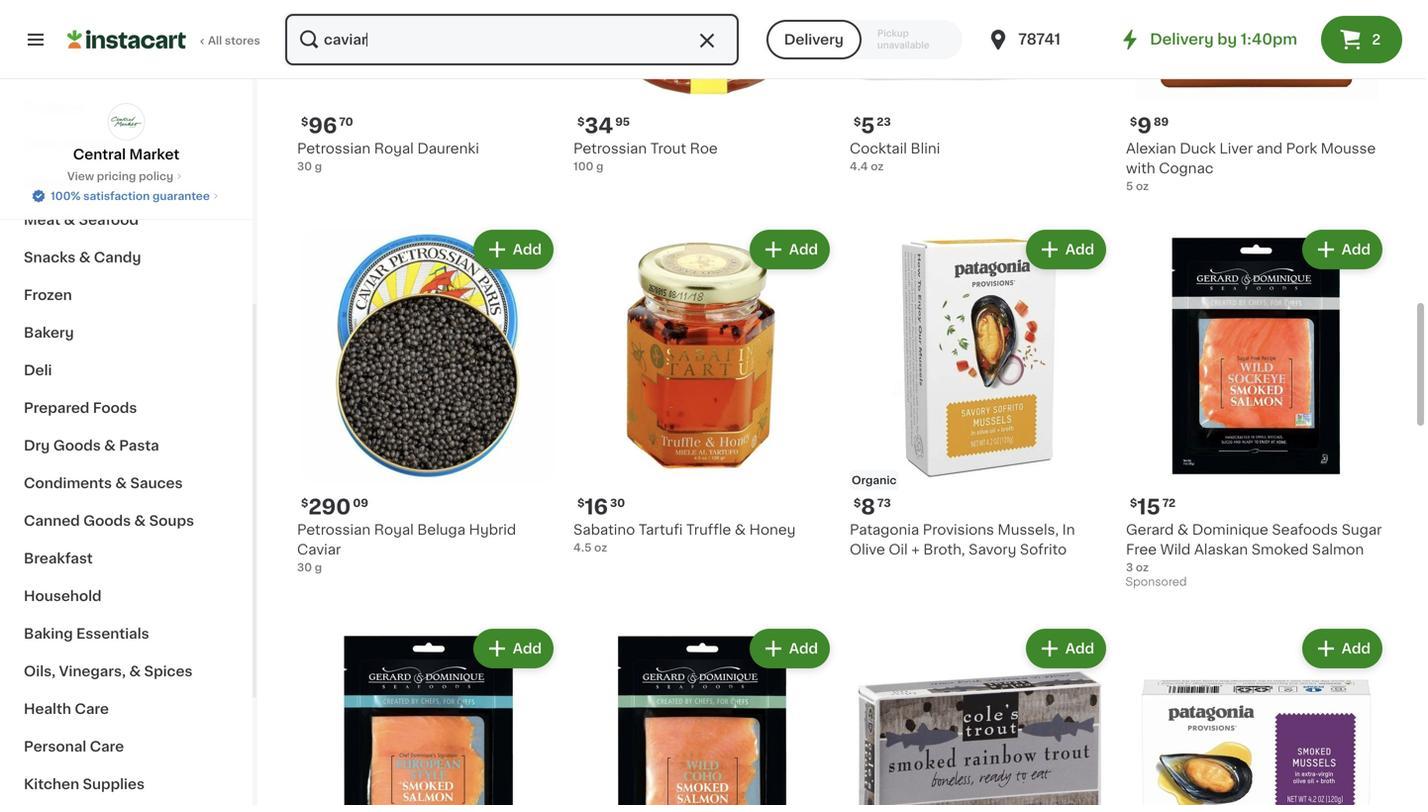 Task type: locate. For each thing, give the bounding box(es) containing it.
all
[[208, 35, 222, 46]]

bakery link
[[12, 314, 241, 352]]

& right truffle
[[735, 523, 746, 537]]

meat & seafood
[[24, 213, 139, 227]]

canned goods & soups link
[[12, 502, 241, 540]]

g inside petrossian royal beluga hybrid caviar 30 g
[[315, 562, 322, 573]]

g right 100
[[596, 161, 604, 172]]

by
[[1218, 32, 1237, 47]]

mousse
[[1321, 142, 1376, 156]]

$
[[301, 116, 308, 127], [578, 116, 585, 127], [854, 116, 861, 127], [1130, 116, 1138, 127], [301, 498, 308, 509], [578, 498, 585, 509], [854, 498, 861, 509], [1130, 498, 1138, 509]]

gerard
[[1126, 523, 1174, 537]]

royal inside petrossian royal beluga hybrid caviar 30 g
[[374, 523, 414, 537]]

goods for dry
[[53, 439, 101, 453]]

0 vertical spatial royal
[[374, 142, 414, 156]]

view
[[67, 171, 94, 182]]

goods
[[53, 439, 101, 453], [83, 514, 131, 528]]

g for 34
[[596, 161, 604, 172]]

& inside 'link'
[[115, 476, 127, 490]]

delivery for delivery by 1:40pm
[[1150, 32, 1214, 47]]

care
[[75, 702, 109, 716], [90, 740, 124, 754]]

0 vertical spatial care
[[75, 702, 109, 716]]

oz right the 3
[[1136, 562, 1149, 573]]

2 royal from the top
[[374, 523, 414, 537]]

1 royal from the top
[[374, 142, 414, 156]]

add button
[[475, 232, 552, 267], [752, 232, 828, 267], [1028, 232, 1104, 267], [1304, 232, 1381, 267], [475, 631, 552, 667], [752, 631, 828, 667], [1028, 631, 1104, 667], [1304, 631, 1381, 667]]

dry
[[24, 439, 50, 453]]

1:40pm
[[1241, 32, 1298, 47]]

1 vertical spatial goods
[[83, 514, 131, 528]]

oz down with
[[1136, 181, 1149, 192]]

petrossian royal daurenki 30 g
[[297, 142, 479, 172]]

$ up gerard
[[1130, 498, 1138, 509]]

0 vertical spatial goods
[[53, 439, 101, 453]]

& left soups
[[134, 514, 146, 528]]

sabatino
[[574, 523, 635, 537]]

product group
[[297, 226, 558, 576], [574, 226, 834, 556], [850, 226, 1110, 560], [1126, 226, 1387, 593], [297, 625, 558, 805], [574, 625, 834, 805], [850, 625, 1110, 805], [1126, 625, 1387, 805]]

dairy
[[24, 138, 62, 152]]

baking essentials
[[24, 627, 149, 641]]

0 vertical spatial 30
[[297, 161, 312, 172]]

household link
[[12, 578, 241, 615]]

$ up caviar
[[301, 498, 308, 509]]

1 horizontal spatial delivery
[[1150, 32, 1214, 47]]

central market link
[[73, 103, 180, 164]]

9
[[1138, 115, 1152, 136]]

kitchen
[[24, 778, 79, 791]]

Search field
[[285, 14, 739, 65]]

1 vertical spatial 5
[[1126, 181, 1134, 192]]

$ left 70
[[301, 116, 308, 127]]

$ for 15
[[1130, 498, 1138, 509]]

oils, vinegars, & spices
[[24, 665, 193, 679]]

with
[[1126, 161, 1156, 175]]

$ inside $ 16 30
[[578, 498, 585, 509]]

care for personal care
[[90, 740, 124, 754]]

$ left 95
[[578, 116, 585, 127]]

spices
[[144, 665, 193, 679]]

$ 8 73
[[854, 497, 891, 518]]

dairy & eggs
[[24, 138, 116, 152]]

condiments
[[24, 476, 112, 490]]

8
[[861, 497, 876, 518]]

care down vinegars,
[[75, 702, 109, 716]]

and
[[1257, 142, 1283, 156]]

petrossian
[[297, 142, 371, 156], [574, 142, 647, 156], [297, 523, 371, 537]]

meat & seafood link
[[12, 201, 241, 239]]

23
[[877, 116, 891, 127]]

oz down cocktail
[[871, 161, 884, 172]]

5 down with
[[1126, 181, 1134, 192]]

seafoods
[[1272, 523, 1338, 537]]

1 vertical spatial 30
[[610, 498, 625, 509]]

royal left daurenki
[[374, 142, 414, 156]]

5
[[861, 115, 875, 136], [1126, 181, 1134, 192]]

$ inside $ 15 72
[[1130, 498, 1138, 509]]

essentials
[[76, 627, 149, 641]]

oz inside alexian duck liver and pork mousse with cognac 5 oz
[[1136, 181, 1149, 192]]

oils,
[[24, 665, 56, 679]]

snacks & candy link
[[12, 239, 241, 276]]

goods inside canned goods & soups 'link'
[[83, 514, 131, 528]]

$ inside the $ 5 23
[[854, 116, 861, 127]]

provisions
[[923, 523, 994, 537]]

wild
[[1161, 543, 1191, 557]]

& inside sabatino tartufi truffle & honey 4.5 oz
[[735, 523, 746, 537]]

$ inside $ 290 09
[[301, 498, 308, 509]]

vinegars,
[[59, 665, 126, 679]]

$ up sabatino
[[578, 498, 585, 509]]

30 down 96
[[297, 161, 312, 172]]

deli
[[24, 364, 52, 377]]

& left sauces
[[115, 476, 127, 490]]

delivery inside delivery by 1:40pm link
[[1150, 32, 1214, 47]]

petrossian inside petrossian royal daurenki 30 g
[[297, 142, 371, 156]]

foods
[[93, 401, 137, 415]]

royal left beluga
[[374, 523, 414, 537]]

& inside "link"
[[129, 665, 141, 679]]

& up wild
[[1178, 523, 1189, 537]]

$ inside $ 9 89
[[1130, 116, 1138, 127]]

g inside petrossian royal daurenki 30 g
[[315, 161, 322, 172]]

prepared foods link
[[12, 389, 241, 427]]

olive
[[850, 543, 885, 557]]

2 vertical spatial 30
[[297, 562, 312, 573]]

$ left '73'
[[854, 498, 861, 509]]

$ for 290
[[301, 498, 308, 509]]

$ 15 72
[[1130, 497, 1176, 518]]

oz inside gerard & dominique seafoods sugar free wild alaskan smoked salmon 3 oz
[[1136, 562, 1149, 573]]

petrossian down $ 96 70
[[297, 142, 371, 156]]

& inside gerard & dominique seafoods sugar free wild alaskan smoked salmon 3 oz
[[1178, 523, 1189, 537]]

$ left the 23
[[854, 116, 861, 127]]

73
[[878, 498, 891, 509]]

policy
[[139, 171, 173, 182]]

1 vertical spatial care
[[90, 740, 124, 754]]

petrossian inside petrossian royal beluga hybrid caviar 30 g
[[297, 523, 371, 537]]

4.5
[[574, 542, 592, 553]]

petrossian down $ 290 09
[[297, 523, 371, 537]]

30 right 16
[[610, 498, 625, 509]]

product group containing 16
[[574, 226, 834, 556]]

truffle
[[686, 523, 731, 537]]

petrossian inside petrossian trout roe 100 g
[[574, 142, 647, 156]]

None search field
[[283, 12, 741, 67]]

duck
[[1180, 142, 1216, 156]]

0 horizontal spatial delivery
[[784, 33, 844, 47]]

candy
[[94, 251, 141, 264]]

1 horizontal spatial 5
[[1126, 181, 1134, 192]]

royal
[[374, 142, 414, 156], [374, 523, 414, 537]]

royal inside petrossian royal daurenki 30 g
[[374, 142, 414, 156]]

broth,
[[924, 543, 965, 557]]

goods down prepared foods
[[53, 439, 101, 453]]

$ inside $ 8 73
[[854, 498, 861, 509]]

satisfaction
[[83, 191, 150, 202]]

$ 290 09
[[301, 497, 368, 518]]

g
[[315, 161, 322, 172], [596, 161, 604, 172], [315, 562, 322, 573]]

sugar
[[1342, 523, 1382, 537]]

oz down sabatino
[[594, 542, 607, 553]]

30 down caviar
[[297, 562, 312, 573]]

central
[[73, 148, 126, 161]]

100%
[[51, 191, 81, 202]]

4.4
[[850, 161, 868, 172]]

g inside petrossian trout roe 100 g
[[596, 161, 604, 172]]

personal care link
[[12, 728, 241, 766]]

goods down condiments & sauces
[[83, 514, 131, 528]]

$ inside $ 96 70
[[301, 116, 308, 127]]

goods inside dry goods & pasta link
[[53, 439, 101, 453]]

instacart logo image
[[67, 28, 186, 52]]

& left spices
[[129, 665, 141, 679]]

central market logo image
[[107, 103, 145, 141]]

delivery for delivery
[[784, 33, 844, 47]]

prepared
[[24, 401, 89, 415]]

frozen link
[[12, 276, 241, 314]]

canned
[[24, 514, 80, 528]]

household
[[24, 589, 102, 603]]

delivery inside delivery button
[[784, 33, 844, 47]]

stores
[[225, 35, 260, 46]]

g down 96
[[315, 161, 322, 172]]

oz inside sabatino tartufi truffle & honey 4.5 oz
[[594, 542, 607, 553]]

tartufi
[[639, 523, 683, 537]]

royal for 96
[[374, 142, 414, 156]]

honey
[[750, 523, 796, 537]]

snacks & candy
[[24, 251, 141, 264]]

30 inside petrossian royal daurenki 30 g
[[297, 161, 312, 172]]

72
[[1163, 498, 1176, 509]]

$ left 89 in the top of the page
[[1130, 116, 1138, 127]]

delivery
[[1150, 32, 1214, 47], [784, 33, 844, 47]]

3
[[1126, 562, 1133, 573]]

5 left the 23
[[861, 115, 875, 136]]

smoked
[[1252, 543, 1309, 557]]

oz inside "cocktail blini 4.4 oz"
[[871, 161, 884, 172]]

kitchen supplies
[[24, 778, 145, 791]]

pricing
[[97, 171, 136, 182]]

0 vertical spatial 5
[[861, 115, 875, 136]]

1 vertical spatial royal
[[374, 523, 414, 537]]

g down caviar
[[315, 562, 322, 573]]

petrossian down "$ 34 95"
[[574, 142, 647, 156]]

$ inside "$ 34 95"
[[578, 116, 585, 127]]

prepared foods
[[24, 401, 137, 415]]

care up supplies
[[90, 740, 124, 754]]



Task type: describe. For each thing, give the bounding box(es) containing it.
trout
[[651, 142, 686, 156]]

produce link
[[12, 88, 241, 126]]

$ for 8
[[854, 498, 861, 509]]

eggs
[[81, 138, 116, 152]]

g for 96
[[315, 161, 322, 172]]

2 button
[[1321, 16, 1403, 63]]

alaskan
[[1194, 543, 1248, 557]]

delivery by 1:40pm
[[1150, 32, 1298, 47]]

petrossian royal beluga hybrid caviar 30 g
[[297, 523, 516, 573]]

snacks
[[24, 251, 76, 264]]

all stores
[[208, 35, 260, 46]]

alexian duck liver and pork mousse with cognac 5 oz
[[1126, 142, 1376, 192]]

breakfast link
[[12, 540, 241, 578]]

petrossian for 34
[[574, 142, 647, 156]]

blini
[[911, 142, 940, 156]]

deli link
[[12, 352, 241, 389]]

dry goods & pasta link
[[12, 427, 241, 465]]

product group containing 290
[[297, 226, 558, 576]]

product group containing 15
[[1126, 226, 1387, 593]]

$ for 34
[[578, 116, 585, 127]]

sauces
[[130, 476, 183, 490]]

health care link
[[12, 690, 241, 728]]

petrossian for 290
[[297, 523, 371, 537]]

view pricing policy
[[67, 171, 173, 182]]

breakfast
[[24, 552, 93, 566]]

daurenki
[[417, 142, 479, 156]]

condiments & sauces
[[24, 476, 183, 490]]

& left candy
[[79, 251, 91, 264]]

supplies
[[83, 778, 145, 791]]

34
[[585, 115, 613, 136]]

$ 96 70
[[301, 115, 353, 136]]

96
[[308, 115, 337, 136]]

market
[[129, 148, 180, 161]]

oils, vinegars, & spices link
[[12, 653, 241, 690]]

liver
[[1220, 142, 1253, 156]]

100% satisfaction guarantee
[[51, 191, 210, 202]]

dairy & eggs link
[[12, 126, 241, 163]]

salmon
[[1312, 543, 1364, 557]]

$ for 96
[[301, 116, 308, 127]]

caviar
[[297, 543, 341, 557]]

in
[[1063, 523, 1075, 537]]

petrossian for 96
[[297, 142, 371, 156]]

& left eggs
[[66, 138, 77, 152]]

health care
[[24, 702, 109, 716]]

all stores link
[[67, 12, 262, 67]]

$ for 16
[[578, 498, 585, 509]]

89
[[1154, 116, 1169, 127]]

15
[[1138, 497, 1161, 518]]

kitchen supplies link
[[12, 766, 241, 803]]

personal
[[24, 740, 86, 754]]

dominique
[[1192, 523, 1269, 537]]

mussels,
[[998, 523, 1059, 537]]

290
[[308, 497, 351, 518]]

70
[[339, 116, 353, 127]]

product group containing 8
[[850, 226, 1110, 560]]

service type group
[[766, 20, 963, 59]]

beluga
[[417, 523, 466, 537]]

delivery button
[[766, 20, 862, 59]]

5 inside alexian duck liver and pork mousse with cognac 5 oz
[[1126, 181, 1134, 192]]

16
[[585, 497, 608, 518]]

central market
[[73, 148, 180, 161]]

care for health care
[[75, 702, 109, 716]]

$ 34 95
[[578, 115, 630, 136]]

sabatino tartufi truffle & honey 4.5 oz
[[574, 523, 796, 553]]

& down 100%
[[64, 213, 75, 227]]

soups
[[149, 514, 194, 528]]

personal care
[[24, 740, 124, 754]]

0 horizontal spatial 5
[[861, 115, 875, 136]]

savory
[[969, 543, 1017, 557]]

sponsored badge image
[[1126, 577, 1186, 588]]

bakery
[[24, 326, 74, 340]]

alexian
[[1126, 142, 1176, 156]]

goods for canned
[[83, 514, 131, 528]]

$ for 5
[[854, 116, 861, 127]]

dry goods & pasta
[[24, 439, 159, 453]]

30 inside $ 16 30
[[610, 498, 625, 509]]

cognac
[[1159, 161, 1214, 175]]

pork
[[1286, 142, 1318, 156]]

78741
[[1019, 32, 1061, 47]]

$ 16 30
[[578, 497, 625, 518]]

$ for 9
[[1130, 116, 1138, 127]]

royal for 290
[[374, 523, 414, 537]]

& left "pasta"
[[104, 439, 116, 453]]

gerard & dominique seafoods sugar free wild alaskan smoked salmon 3 oz
[[1126, 523, 1382, 573]]

+
[[912, 543, 920, 557]]

patagonia provisions mussels, in olive oil + broth, savory sofrito
[[850, 523, 1075, 557]]

sofrito
[[1020, 543, 1067, 557]]

30 inside petrossian royal beluga hybrid caviar 30 g
[[297, 562, 312, 573]]

roe
[[690, 142, 718, 156]]

$ 5 23
[[854, 115, 891, 136]]

pasta
[[119, 439, 159, 453]]

organic
[[852, 475, 897, 486]]



Task type: vqa. For each thing, say whether or not it's contained in the screenshot.
★★★★★
no



